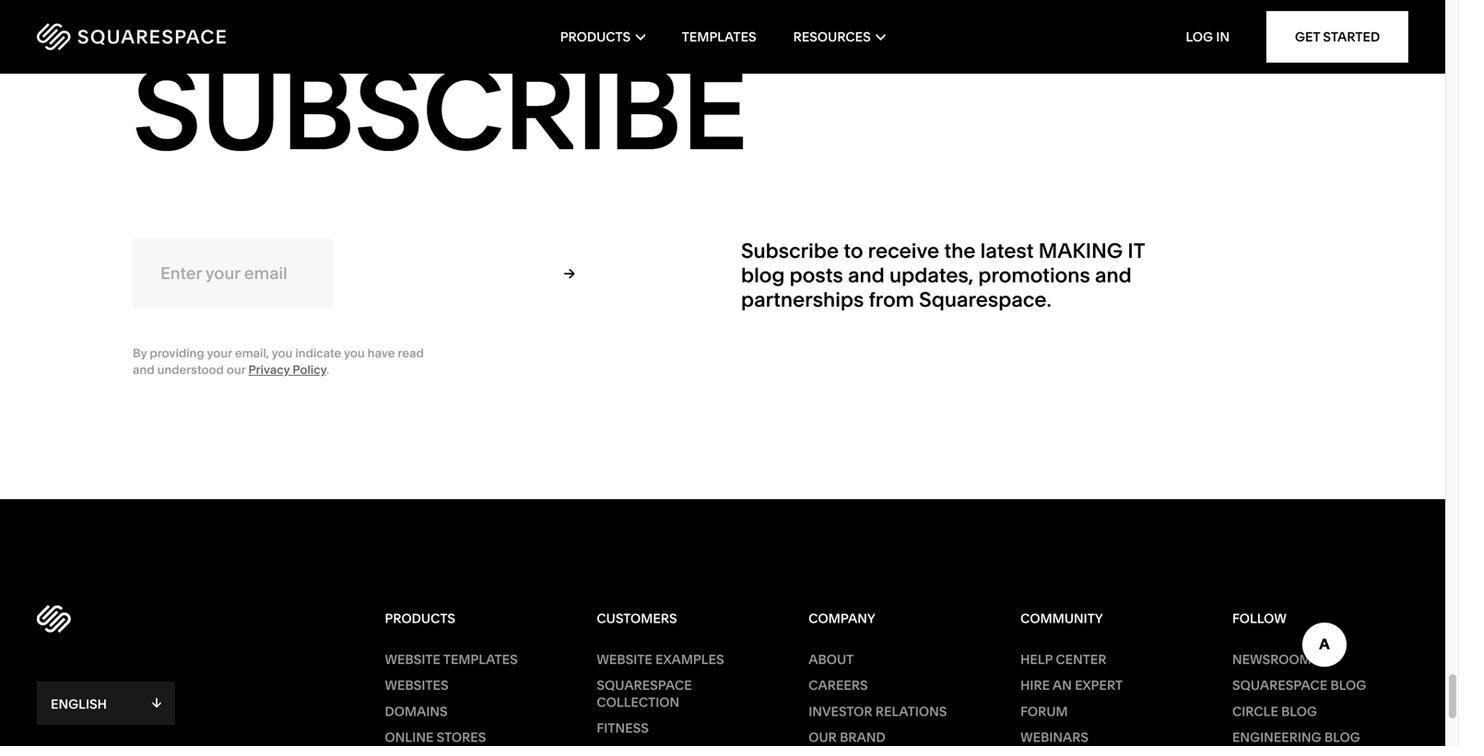 Task type: vqa. For each thing, say whether or not it's contained in the screenshot.
'Engineering Blog' link
yes



Task type: describe. For each thing, give the bounding box(es) containing it.
resources button
[[794, 0, 885, 74]]

website for website templates
[[385, 652, 441, 668]]

help center
[[1021, 652, 1107, 668]]

indicate
[[295, 346, 341, 361]]

websites link
[[385, 678, 561, 695]]

forum
[[1021, 704, 1068, 720]]

webinars
[[1021, 730, 1089, 746]]

relations
[[876, 704, 947, 720]]

newsroom link
[[1233, 652, 1409, 669]]

circle blog
[[1233, 704, 1318, 720]]

2 horizontal spatial and
[[1095, 263, 1132, 288]]

updates,
[[890, 263, 974, 288]]

get started link
[[1267, 11, 1409, 63]]

get started
[[1295, 29, 1381, 45]]

log
[[1186, 29, 1214, 45]]

fitness
[[597, 721, 649, 737]]

2 squarespace logo link from the top
[[37, 601, 385, 638]]

policy
[[293, 363, 326, 378]]

about link
[[809, 652, 985, 669]]

squarespace for circle blog
[[1233, 678, 1328, 694]]

by providing your email, you indicate you have read and understood our
[[133, 346, 424, 378]]

log             in link
[[1186, 29, 1230, 45]]

the
[[945, 238, 976, 263]]

expert
[[1075, 678, 1123, 694]]

hire an expert link
[[1021, 678, 1197, 695]]

products inside button
[[560, 29, 631, 45]]

it
[[1128, 238, 1145, 263]]

investor relations link
[[809, 704, 985, 721]]

and for read
[[133, 363, 154, 378]]

engineering blog link
[[1233, 730, 1409, 747]]

read
[[398, 346, 424, 361]]

webinars link
[[1021, 730, 1197, 747]]

examples
[[656, 652, 724, 668]]

english
[[51, 697, 107, 713]]

2 you from the left
[[344, 346, 365, 361]]

our brand link
[[809, 730, 985, 747]]

1 vertical spatial products
[[385, 611, 456, 627]]

resources
[[794, 29, 871, 45]]

blog
[[741, 263, 785, 288]]

from
[[869, 287, 915, 312]]

email,
[[235, 346, 269, 361]]

privacy policy .
[[248, 363, 329, 378]]

subscribe to receive the latest making it blog posts and updates, promotions and partnerships from squarespace.
[[741, 238, 1145, 312]]

circle blog link
[[1233, 704, 1409, 721]]

help center link
[[1021, 652, 1197, 669]]

posts
[[790, 263, 844, 288]]

fitness link
[[597, 721, 773, 737]]

squarespace collection link
[[597, 678, 773, 711]]

investor
[[809, 704, 873, 720]]

online stores link
[[385, 730, 561, 747]]

blog for circle blog
[[1282, 704, 1318, 720]]

hire an expert
[[1021, 678, 1123, 694]]

stores
[[437, 730, 486, 746]]

online stores
[[385, 730, 486, 746]]

domains link
[[385, 704, 561, 721]]

about
[[809, 652, 854, 668]]

get
[[1295, 29, 1321, 45]]

your
[[207, 346, 232, 361]]

collection
[[597, 695, 680, 711]]

our
[[227, 363, 246, 378]]

latest
[[981, 238, 1034, 263]]

customers
[[597, 611, 677, 627]]

squarespace for fitness
[[597, 678, 692, 694]]

engineering blog
[[1233, 730, 1361, 746]]

squarespace blog link
[[1233, 678, 1409, 695]]

our brand
[[809, 730, 886, 746]]

by
[[133, 346, 147, 361]]

help
[[1021, 652, 1053, 668]]

domains
[[385, 704, 448, 720]]

website templates
[[385, 652, 518, 668]]

partnerships
[[741, 287, 864, 312]]

in
[[1217, 29, 1230, 45]]

careers link
[[809, 678, 985, 695]]

an
[[1053, 678, 1072, 694]]

website examples
[[597, 652, 724, 668]]



Task type: locate. For each thing, give the bounding box(es) containing it.
1 website from the left
[[385, 652, 441, 668]]

1 vertical spatial subscribe
[[741, 238, 839, 263]]

templates inside website templates link
[[443, 652, 518, 668]]

understood
[[157, 363, 224, 378]]

blog down circle blog link at the bottom right of the page
[[1325, 730, 1361, 746]]

community
[[1021, 611, 1103, 627]]

providing
[[150, 346, 204, 361]]

engineering
[[1233, 730, 1322, 746]]

and
[[848, 263, 885, 288], [1095, 263, 1132, 288], [133, 363, 154, 378]]

newsroom
[[1233, 652, 1312, 668]]

website for website examples
[[597, 652, 653, 668]]

subscribe inside subscribe to receive the latest making it blog posts and updates, promotions and partnerships from squarespace.
[[741, 238, 839, 263]]

0 vertical spatial templates
[[682, 29, 757, 45]]

squarespace up circle blog
[[1233, 678, 1328, 694]]

0 vertical spatial subscribe
[[133, 41, 749, 177]]

blog down squarespace blog
[[1282, 704, 1318, 720]]

blog inside circle blog link
[[1282, 704, 1318, 720]]

squarespace.
[[919, 287, 1052, 312]]

website templates link
[[385, 652, 561, 669]]

company
[[809, 611, 876, 627]]

squarespace logo image
[[37, 23, 226, 51], [37, 606, 71, 633]]

blog inside engineering blog "link"
[[1325, 730, 1361, 746]]

1 horizontal spatial products
[[560, 29, 631, 45]]

our
[[809, 730, 837, 746]]

promotions
[[979, 263, 1091, 288]]

0 vertical spatial squarespace logo image
[[37, 23, 226, 51]]

you left have
[[344, 346, 365, 361]]

1 squarespace from the left
[[597, 678, 692, 694]]

and right promotions
[[1095, 263, 1132, 288]]

0 vertical spatial squarespace logo link
[[37, 23, 311, 51]]

you up privacy policy link
[[272, 346, 293, 361]]

1 vertical spatial templates
[[443, 652, 518, 668]]

1 vertical spatial blog
[[1282, 704, 1318, 720]]

None submit
[[536, 239, 603, 308]]

websites
[[385, 678, 449, 694]]

0 horizontal spatial and
[[133, 363, 154, 378]]

squarespace up collection in the left bottom of the page
[[597, 678, 692, 694]]

subscribe for subscribe
[[133, 41, 749, 177]]

forum link
[[1021, 704, 1197, 721]]

center
[[1056, 652, 1107, 668]]

making
[[1039, 238, 1123, 263]]

1 horizontal spatial and
[[848, 263, 885, 288]]

and for posts
[[848, 263, 885, 288]]

products
[[560, 29, 631, 45], [385, 611, 456, 627]]

follow
[[1233, 611, 1287, 627]]

log             in
[[1186, 29, 1230, 45]]

hire
[[1021, 678, 1050, 694]]

website examples link
[[597, 652, 773, 669]]

2 squarespace logo image from the top
[[37, 606, 71, 633]]

Enter your email email field
[[133, 239, 536, 308]]

squarespace logo link
[[37, 23, 311, 51], [37, 601, 385, 638]]

subscribe
[[133, 41, 749, 177], [741, 238, 839, 263]]

2 website from the left
[[597, 652, 653, 668]]

0 horizontal spatial products
[[385, 611, 456, 627]]

receive
[[868, 238, 940, 263]]

1 vertical spatial squarespace logo link
[[37, 601, 385, 638]]

1 horizontal spatial squarespace
[[1233, 678, 1328, 694]]

subscribe for subscribe to receive the latest making it blog posts and updates, promotions and partnerships from squarespace.
[[741, 238, 839, 263]]

1 horizontal spatial website
[[597, 652, 653, 668]]

2 vertical spatial blog
[[1325, 730, 1361, 746]]

circle
[[1233, 704, 1279, 720]]

blog
[[1331, 678, 1367, 694], [1282, 704, 1318, 720], [1325, 730, 1361, 746]]

careers
[[809, 678, 868, 694]]

↓
[[152, 696, 161, 711]]

templates link
[[682, 0, 757, 74]]

squarespace collection
[[597, 678, 692, 711]]

blog for squarespace blog
[[1331, 678, 1367, 694]]

squarespace blog
[[1233, 678, 1367, 694]]

started
[[1324, 29, 1381, 45]]

website up websites
[[385, 652, 441, 668]]

blog inside squarespace blog link
[[1331, 678, 1367, 694]]

brand
[[840, 730, 886, 746]]

and down by in the left of the page
[[133, 363, 154, 378]]

website up squarespace collection
[[597, 652, 653, 668]]

0 horizontal spatial templates
[[443, 652, 518, 668]]

0 vertical spatial products
[[560, 29, 631, 45]]

1 vertical spatial squarespace logo image
[[37, 606, 71, 633]]

0 horizontal spatial squarespace
[[597, 678, 692, 694]]

0 vertical spatial blog
[[1331, 678, 1367, 694]]

1 horizontal spatial templates
[[682, 29, 757, 45]]

online
[[385, 730, 434, 746]]

investor relations
[[809, 704, 947, 720]]

1 horizontal spatial you
[[344, 346, 365, 361]]

have
[[368, 346, 395, 361]]

you
[[272, 346, 293, 361], [344, 346, 365, 361]]

privacy policy link
[[248, 363, 326, 378]]

website
[[385, 652, 441, 668], [597, 652, 653, 668]]

1 squarespace logo image from the top
[[37, 23, 226, 51]]

privacy
[[248, 363, 290, 378]]

0 horizontal spatial website
[[385, 652, 441, 668]]

blog down newsroom link
[[1331, 678, 1367, 694]]

and inside by providing your email, you indicate you have read and understood our
[[133, 363, 154, 378]]

2 squarespace from the left
[[1233, 678, 1328, 694]]

to
[[844, 238, 864, 263]]

.
[[326, 363, 329, 378]]

1 squarespace logo link from the top
[[37, 23, 311, 51]]

products button
[[560, 0, 645, 74]]

0 horizontal spatial you
[[272, 346, 293, 361]]

1 you from the left
[[272, 346, 293, 361]]

and right the posts at the right top of the page
[[848, 263, 885, 288]]

blog for engineering blog
[[1325, 730, 1361, 746]]



